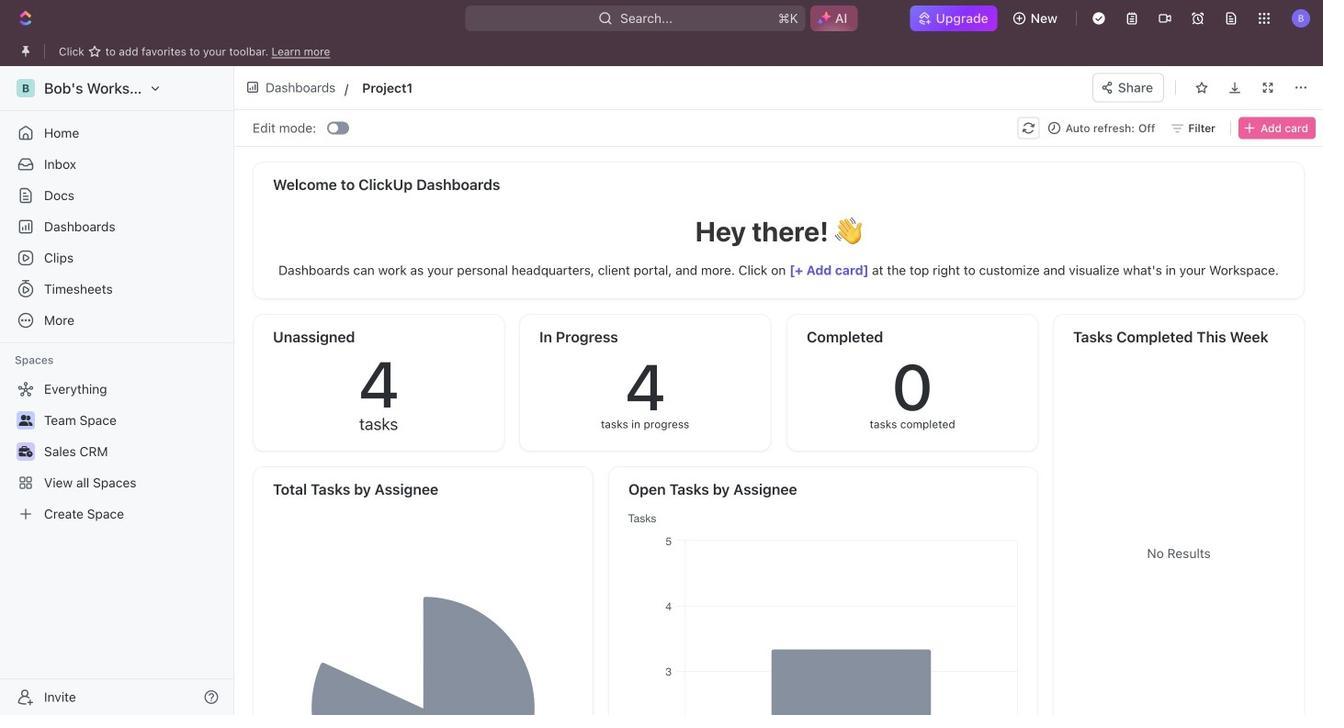 Task type: locate. For each thing, give the bounding box(es) containing it.
bob's workspace, , element
[[17, 79, 35, 97]]

None text field
[[362, 76, 652, 99]]

tree
[[7, 375, 226, 529]]

business time image
[[19, 447, 33, 458]]

tree inside sidebar navigation
[[7, 375, 226, 529]]



Task type: vqa. For each thing, say whether or not it's contained in the screenshot.
you
no



Task type: describe. For each thing, give the bounding box(es) containing it.
sidebar navigation
[[0, 66, 238, 716]]

user group image
[[19, 415, 33, 426]]



